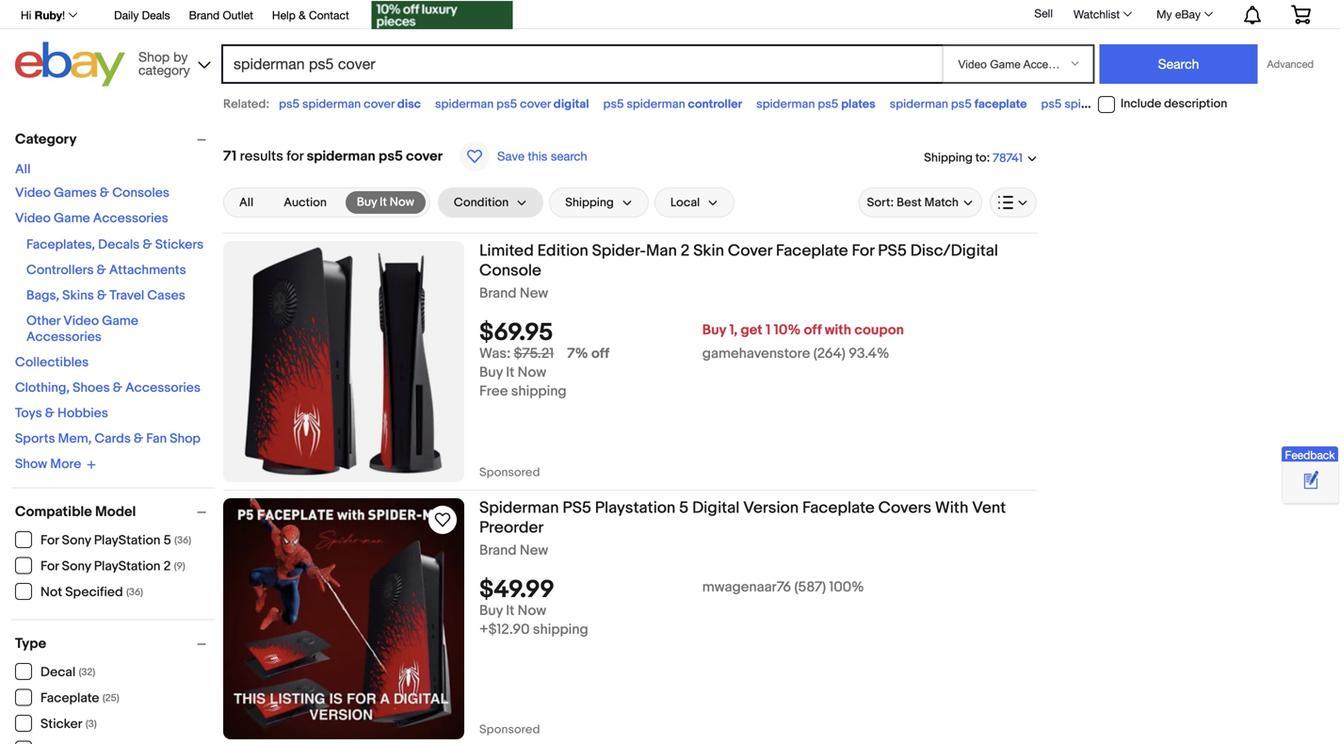 Task type: locate. For each thing, give the bounding box(es) containing it.
& right toys at the left bottom of the page
[[45, 406, 55, 422]]

1 vertical spatial ps5
[[563, 498, 591, 518]]

ps5 down the sort:
[[878, 241, 907, 261]]

sell
[[1035, 7, 1053, 20]]

1 horizontal spatial 2
[[681, 241, 690, 261]]

2 vertical spatial brand
[[479, 542, 517, 559]]

for for for sony playstation 5
[[41, 533, 59, 549]]

None submit
[[1100, 44, 1258, 84]]

& up 'bags, skins & travel cases' link
[[97, 262, 106, 278]]

now for mwagenaar76 (587) 100% buy it now +$12.90 shipping
[[518, 603, 546, 620]]

limited edition spider-man 2 skin cover faceplate for ps5 disc/digital console heading
[[479, 241, 998, 281]]

it inside text box
[[380, 195, 387, 210]]

1 sony from the top
[[62, 533, 91, 549]]

2 vertical spatial for
[[41, 559, 59, 575]]

2 left the skin
[[681, 241, 690, 261]]

faceplate inside spiderman ps5 playstation 5 digital version faceplate covers with vent preorder brand new
[[802, 498, 875, 518]]

daily deals link
[[114, 6, 170, 26]]

it for mwagenaar76 (587) 100% buy it now +$12.90 shipping
[[506, 603, 515, 620]]

shipping button
[[549, 187, 649, 218]]

all down category
[[15, 162, 31, 178]]

shipping inside dropdown button
[[565, 195, 614, 210]]

(36) up (9)
[[174, 535, 191, 547]]

0 vertical spatial shop
[[138, 49, 170, 65]]

7% off
[[567, 345, 610, 362]]

0 vertical spatial all
[[15, 162, 31, 178]]

0 vertical spatial faceplate
[[776, 241, 848, 261]]

all link
[[15, 162, 31, 178], [228, 191, 265, 214]]

my ebay link
[[1146, 3, 1222, 25]]

specified
[[65, 584, 123, 600]]

shipping down $75.21
[[511, 383, 567, 400]]

buy inside gamehavenstore (264) 93.4% buy it now free shipping
[[479, 364, 503, 381]]

for
[[852, 241, 875, 261], [41, 533, 59, 549], [41, 559, 59, 575]]

0 horizontal spatial 2
[[163, 559, 171, 575]]

deals
[[142, 8, 170, 22]]

78741
[[993, 151, 1023, 166]]

shipping inside gamehavenstore (264) 93.4% buy it now free shipping
[[511, 383, 567, 400]]

cover
[[728, 241, 772, 261]]

outlet
[[223, 8, 253, 22]]

2 left (9)
[[163, 559, 171, 575]]

this
[[528, 149, 548, 163]]

condition button
[[438, 187, 544, 218]]

0 vertical spatial video
[[15, 185, 51, 201]]

ps5 right spiderman
[[563, 498, 591, 518]]

video down skins
[[63, 313, 99, 329]]

0 vertical spatial shipping
[[924, 151, 973, 165]]

2
[[1126, 97, 1133, 112], [681, 241, 690, 261], [163, 559, 171, 575]]

get
[[741, 322, 763, 339]]

off right the 7%
[[591, 345, 610, 362]]

search
[[551, 149, 587, 163]]

ps5 left plates
[[818, 97, 839, 112]]

accessories up collectibles
[[26, 329, 102, 345]]

& right skins
[[97, 288, 107, 304]]

watchlist link
[[1063, 3, 1141, 25]]

accessories inside collectibles clothing, shoes & accessories toys & hobbies sports mem, cards & fan shop
[[125, 380, 201, 396]]

shop by category button
[[130, 42, 215, 82]]

0 vertical spatial 2
[[1126, 97, 1133, 112]]

collectibles clothing, shoes & accessories toys & hobbies sports mem, cards & fan shop
[[15, 355, 201, 447]]

to
[[976, 151, 987, 165]]

sony down compatible model
[[62, 533, 91, 549]]

watch spiderman ps5 playstation 5 digital version faceplate covers with vent preorder image
[[431, 509, 454, 531]]

video game accessories
[[15, 211, 168, 227]]

2 vertical spatial it
[[506, 603, 515, 620]]

:
[[987, 151, 990, 165]]

cover down disc
[[406, 148, 443, 165]]

playstation
[[94, 533, 161, 549], [94, 559, 161, 575]]

0 vertical spatial (36)
[[174, 535, 191, 547]]

2 playstation from the top
[[94, 559, 161, 575]]

& right the 'help'
[[299, 8, 306, 22]]

accessories down consoles
[[93, 211, 168, 227]]

now up +$12.90
[[518, 603, 546, 620]]

faceplate right cover
[[776, 241, 848, 261]]

ps5 right digital
[[603, 97, 624, 112]]

playstation up for sony playstation 2 (9)
[[94, 533, 161, 549]]

it for gamehavenstore (264) 93.4% buy it now free shipping
[[506, 364, 515, 381]]

for inside limited edition spider-man 2 skin cover faceplate for ps5 disc/digital console brand new
[[852, 241, 875, 261]]

was: $75.21
[[479, 345, 554, 362]]

1 horizontal spatial shipping
[[924, 151, 973, 165]]

now inside text box
[[390, 195, 414, 210]]

it up +$12.90
[[506, 603, 515, 620]]

0 vertical spatial playstation
[[94, 533, 161, 549]]

1 vertical spatial now
[[518, 364, 546, 381]]

not
[[41, 584, 62, 600]]

show more button
[[15, 456, 96, 472]]

spiderman
[[302, 97, 361, 112], [435, 97, 494, 112], [627, 97, 685, 112], [757, 97, 815, 112], [890, 97, 949, 112], [1065, 97, 1123, 112], [307, 148, 376, 165]]

ps5 right related:
[[279, 97, 300, 112]]

0 horizontal spatial (36)
[[126, 586, 143, 599]]

video inside faceplates, decals & stickers controllers & attachments bags, skins & travel cases other video game accessories
[[63, 313, 99, 329]]

your shopping cart image
[[1290, 5, 1312, 24]]

for sony playstation 2 (9)
[[41, 559, 185, 575]]

0 vertical spatial off
[[804, 322, 822, 339]]

my
[[1157, 8, 1172, 21]]

1 vertical spatial 5
[[163, 533, 171, 549]]

all down results
[[239, 195, 254, 210]]

daily deals
[[114, 8, 170, 22]]

ps5 up buy it now
[[379, 148, 403, 165]]

all link down results
[[228, 191, 265, 214]]

0 horizontal spatial 5
[[163, 533, 171, 549]]

it inside the mwagenaar76 (587) 100% buy it now +$12.90 shipping
[[506, 603, 515, 620]]

2 horizontal spatial 2
[[1126, 97, 1133, 112]]

1 vertical spatial 2
[[681, 241, 690, 261]]

faceplates, decals & stickers controllers & attachments bags, skins & travel cases other video game accessories
[[26, 237, 204, 345]]

shipping down search
[[565, 195, 614, 210]]

1 vertical spatial brand
[[479, 285, 517, 302]]

2 left description
[[1126, 97, 1133, 112]]

0 vertical spatial brand
[[189, 8, 220, 22]]

off left with
[[804, 322, 822, 339]]

accessories up fan
[[125, 380, 201, 396]]

type
[[15, 635, 46, 652]]

feedback
[[1285, 448, 1335, 462]]

shipping for free
[[511, 383, 567, 400]]

1 vertical spatial (36)
[[126, 586, 143, 599]]

5 down compatible model dropdown button
[[163, 533, 171, 549]]

0 horizontal spatial off
[[591, 345, 610, 362]]

2 vertical spatial video
[[63, 313, 99, 329]]

it inside gamehavenstore (264) 93.4% buy it now free shipping
[[506, 364, 515, 381]]

0 vertical spatial now
[[390, 195, 414, 210]]

all
[[15, 162, 31, 178], [239, 195, 254, 210]]

shipping inside shipping to : 78741
[[924, 151, 973, 165]]

faceplates, decals & stickers link
[[26, 237, 204, 253]]

now down $75.21
[[518, 364, 546, 381]]

1 vertical spatial faceplate
[[802, 498, 875, 518]]

video
[[15, 185, 51, 201], [15, 211, 51, 227], [63, 313, 99, 329]]

1 vertical spatial off
[[591, 345, 610, 362]]

1 horizontal spatial off
[[804, 322, 822, 339]]

(3)
[[86, 718, 97, 730]]

cover left disc
[[364, 97, 395, 112]]

0 horizontal spatial shipping
[[565, 195, 614, 210]]

buy up +$12.90
[[479, 603, 503, 620]]

0 vertical spatial new
[[520, 285, 548, 302]]

faceplate inside limited edition spider-man 2 skin cover faceplate for ps5 disc/digital console brand new
[[776, 241, 848, 261]]

for up not
[[41, 559, 59, 575]]

0 horizontal spatial game
[[54, 211, 90, 227]]

(36) down for sony playstation 2 (9)
[[126, 586, 143, 599]]

faceplate up sticker (3)
[[41, 690, 99, 706]]

1 vertical spatial shipping
[[533, 621, 588, 638]]

video game accessories link
[[15, 211, 168, 227]]

1 horizontal spatial all
[[239, 195, 254, 210]]

$75.21
[[514, 345, 554, 362]]

0 vertical spatial it
[[380, 195, 387, 210]]

(36) inside for sony playstation 5 (36)
[[174, 535, 191, 547]]

ps5 inside main content
[[379, 148, 403, 165]]

it down was: $75.21 at left
[[506, 364, 515, 381]]

sony up not specified (36)
[[62, 559, 91, 575]]

1 vertical spatial new
[[520, 542, 548, 559]]

fan
[[146, 431, 167, 447]]

model
[[95, 503, 136, 520]]

game down "travel"
[[102, 313, 138, 329]]

93.4%
[[849, 345, 890, 362]]

shop inside collectibles clothing, shoes & accessories toys & hobbies sports mem, cards & fan shop
[[170, 431, 201, 447]]

buy down 71 results for spiderman ps5 cover at the top
[[357, 195, 377, 210]]

1 vertical spatial playstation
[[94, 559, 161, 575]]

1 vertical spatial game
[[102, 313, 138, 329]]

now inside the mwagenaar76 (587) 100% buy it now +$12.90 shipping
[[518, 603, 546, 620]]

ps5 inside limited edition spider-man 2 skin cover faceplate for ps5 disc/digital console brand new
[[878, 241, 907, 261]]

shop left 'by'
[[138, 49, 170, 65]]

skin
[[693, 241, 724, 261]]

shipping left to
[[924, 151, 973, 165]]

shipping inside the mwagenaar76 (587) 100% buy it now +$12.90 shipping
[[533, 621, 588, 638]]

spiderman inside main content
[[307, 148, 376, 165]]

all link down category
[[15, 162, 31, 178]]

0 horizontal spatial all link
[[15, 162, 31, 178]]

!
[[62, 8, 65, 22]]

none submit inside shop by category banner
[[1100, 44, 1258, 84]]

buy it now link
[[346, 191, 426, 214]]

all for all link to the bottom
[[239, 195, 254, 210]]

it down 71 results for spiderman ps5 cover at the top
[[380, 195, 387, 210]]

now
[[390, 195, 414, 210], [518, 364, 546, 381], [518, 603, 546, 620]]

limited
[[479, 241, 534, 261]]

faceplate
[[776, 241, 848, 261], [802, 498, 875, 518], [41, 690, 99, 706]]

1 vertical spatial for
[[41, 533, 59, 549]]

1 horizontal spatial ps5
[[878, 241, 907, 261]]

video games & consoles
[[15, 185, 169, 201]]

spiderman right for
[[307, 148, 376, 165]]

0 horizontal spatial ps5
[[563, 498, 591, 518]]

1 new from the top
[[520, 285, 548, 302]]

watchlist
[[1074, 8, 1120, 21]]

buy inside the mwagenaar76 (587) 100% buy it now +$12.90 shipping
[[479, 603, 503, 620]]

ps5
[[878, 241, 907, 261], [563, 498, 591, 518]]

decal
[[41, 665, 76, 681]]

faceplate left covers
[[802, 498, 875, 518]]

shipping for +$12.90
[[533, 621, 588, 638]]

2 vertical spatial now
[[518, 603, 546, 620]]

5 for digital
[[679, 498, 689, 518]]

for
[[287, 148, 304, 165]]

5 inside spiderman ps5 playstation 5 digital version faceplate covers with vent preorder brand new
[[679, 498, 689, 518]]

1 vertical spatial accessories
[[26, 329, 102, 345]]

for down the sort:
[[852, 241, 875, 261]]

0 vertical spatial sony
[[62, 533, 91, 549]]

for down compatible
[[41, 533, 59, 549]]

0 vertical spatial for
[[852, 241, 875, 261]]

Buy It Now selected text field
[[357, 194, 414, 211]]

playstation down for sony playstation 5 (36) at bottom left
[[94, 559, 161, 575]]

faceplate
[[975, 97, 1027, 112]]

1 horizontal spatial 5
[[679, 498, 689, 518]]

brand
[[189, 8, 220, 22], [479, 285, 517, 302], [479, 542, 517, 559]]

& right shoes
[[113, 380, 122, 396]]

2 vertical spatial accessories
[[125, 380, 201, 396]]

1 vertical spatial all link
[[228, 191, 265, 214]]

new
[[520, 285, 548, 302], [520, 542, 548, 559]]

faceplate (25)
[[41, 690, 119, 706]]

game down games
[[54, 211, 90, 227]]

2 sony from the top
[[62, 559, 91, 575]]

spiderman left controller
[[627, 97, 685, 112]]

gamehavenstore (264) 93.4% buy it now free shipping
[[479, 345, 890, 400]]

1 horizontal spatial (36)
[[174, 535, 191, 547]]

spiderman ps5 playstation 5 digital version faceplate covers with vent preorder brand new
[[479, 498, 1006, 559]]

0 vertical spatial game
[[54, 211, 90, 227]]

0 vertical spatial ps5
[[878, 241, 907, 261]]

shipping right +$12.90
[[533, 621, 588, 638]]

shop right fan
[[170, 431, 201, 447]]

1 vertical spatial shop
[[170, 431, 201, 447]]

1 horizontal spatial all link
[[228, 191, 265, 214]]

+$12.90
[[479, 621, 530, 638]]

1 playstation from the top
[[94, 533, 161, 549]]

playstation for 5
[[94, 533, 161, 549]]

ps5 inside spiderman ps5 playstation 5 digital version faceplate covers with vent preorder brand new
[[563, 498, 591, 518]]

sell link
[[1026, 7, 1062, 20]]

1 vertical spatial sony
[[62, 559, 91, 575]]

buy 1, get 1 10% off with coupon
[[703, 322, 904, 339]]

account navigation
[[10, 0, 1325, 32]]

now inside gamehavenstore (264) 93.4% buy it now free shipping
[[518, 364, 546, 381]]

now left condition at the top left
[[390, 195, 414, 210]]

1 vertical spatial video
[[15, 211, 51, 227]]

sort: best match button
[[859, 187, 982, 218]]

(587)
[[795, 579, 826, 596]]

advanced
[[1267, 58, 1314, 70]]

0 vertical spatial shipping
[[511, 383, 567, 400]]

video up faceplates,
[[15, 211, 51, 227]]

1 vertical spatial shipping
[[565, 195, 614, 210]]

shipping
[[511, 383, 567, 400], [533, 621, 588, 638]]

1 vertical spatial it
[[506, 364, 515, 381]]

ebay
[[1175, 8, 1201, 21]]

all inside all link
[[239, 195, 254, 210]]

1 horizontal spatial game
[[102, 313, 138, 329]]

shipping for shipping to : 78741
[[924, 151, 973, 165]]

video left games
[[15, 185, 51, 201]]

new down console at the left top
[[520, 285, 548, 302]]

2 new from the top
[[520, 542, 548, 559]]

listing options selector. list view selected. image
[[998, 195, 1029, 210]]

buy up "free" in the left of the page
[[479, 364, 503, 381]]

contact
[[309, 8, 349, 22]]

brand left outlet
[[189, 8, 220, 22]]

for for for sony playstation 2
[[41, 559, 59, 575]]

0 horizontal spatial all
[[15, 162, 31, 178]]

brand down console at the left top
[[479, 285, 517, 302]]

main content
[[223, 122, 1037, 744]]

new down the preorder
[[520, 542, 548, 559]]

compatible
[[15, 503, 92, 520]]

5 left 'digital' at the right bottom
[[679, 498, 689, 518]]

& up "video game accessories"
[[100, 185, 109, 201]]

0 vertical spatial 5
[[679, 498, 689, 518]]

1 vertical spatial all
[[239, 195, 254, 210]]

shop by category banner
[[10, 0, 1325, 91]]

brand down the preorder
[[479, 542, 517, 559]]

(36)
[[174, 535, 191, 547], [126, 586, 143, 599]]



Task type: vqa. For each thing, say whether or not it's contained in the screenshot.
Ps5 Spiderman Controller
yes



Task type: describe. For each thing, give the bounding box(es) containing it.
disc/digital
[[911, 241, 998, 261]]

was:
[[479, 345, 511, 362]]

mwagenaar76
[[703, 579, 791, 596]]

2 vertical spatial 2
[[163, 559, 171, 575]]

Search for anything text field
[[224, 46, 939, 82]]

covers
[[878, 498, 932, 518]]

now for gamehavenstore (264) 93.4% buy it now free shipping
[[518, 364, 546, 381]]

shop by category
[[138, 49, 190, 78]]

ps5 left faceplate
[[951, 97, 972, 112]]

(36) inside not specified (36)
[[126, 586, 143, 599]]

compatible model button
[[15, 503, 215, 520]]

shop inside shop by category
[[138, 49, 170, 65]]

accessories inside faceplates, decals & stickers controllers & attachments bags, skins & travel cases other video game accessories
[[26, 329, 102, 345]]

spiderman right controller
[[757, 97, 815, 112]]

help & contact
[[272, 8, 349, 22]]

skins
[[62, 288, 94, 304]]

controllers
[[26, 262, 94, 278]]

100%
[[829, 579, 864, 596]]

cards
[[94, 431, 131, 447]]

by
[[173, 49, 188, 65]]

brand inside account navigation
[[189, 8, 220, 22]]

mem,
[[58, 431, 92, 447]]

hi ruby !
[[21, 8, 65, 22]]

cases
[[147, 288, 185, 304]]

brand inside limited edition spider-man 2 skin cover faceplate for ps5 disc/digital console brand new
[[479, 285, 517, 302]]

spiderman up 71 results for spiderman ps5 cover at the top
[[302, 97, 361, 112]]

free
[[479, 383, 508, 400]]

digital
[[692, 498, 740, 518]]

spiderman ps5 plates
[[757, 97, 876, 112]]

spiderman ps5 playstation 5 digital version faceplate covers with vent preorder image
[[223, 498, 464, 739]]

category
[[15, 131, 77, 148]]

save this search button
[[454, 140, 593, 172]]

2 vertical spatial faceplate
[[41, 690, 99, 706]]

sports mem, cards & fan shop link
[[15, 431, 201, 447]]

spiderman ps5 playstation 5 digital version faceplate covers with vent preorder heading
[[479, 498, 1006, 538]]

buy left 1, at top
[[703, 322, 726, 339]]

all for topmost all link
[[15, 162, 31, 178]]

ps5 spiderman controller
[[603, 97, 742, 112]]

cover down my
[[1136, 97, 1167, 112]]

ps5 spiderman cover disc
[[279, 97, 421, 112]]

5 for (36)
[[163, 533, 171, 549]]

for sony playstation 5 (36)
[[41, 533, 191, 549]]

with
[[935, 498, 969, 518]]

local
[[670, 195, 700, 210]]

71 results for spiderman ps5 cover
[[223, 148, 443, 165]]

attachments
[[109, 262, 186, 278]]

main content containing $69.95
[[223, 122, 1037, 744]]

other video game accessories link
[[26, 313, 138, 345]]

mwagenaar76 (587) 100% buy it now +$12.90 shipping
[[479, 579, 864, 638]]

buy inside text box
[[357, 195, 377, 210]]

save
[[497, 149, 525, 163]]

0 vertical spatial all link
[[15, 162, 31, 178]]

shipping for shipping
[[565, 195, 614, 210]]

new inside limited edition spider-man 2 skin cover faceplate for ps5 disc/digital console brand new
[[520, 285, 548, 302]]

clothing,
[[15, 380, 70, 396]]

compatible model
[[15, 503, 136, 520]]

decals
[[98, 237, 140, 253]]

other
[[26, 313, 60, 329]]

game inside faceplates, decals & stickers controllers & attachments bags, skins & travel cases other video game accessories
[[102, 313, 138, 329]]

hobbies
[[58, 406, 108, 422]]

shoes
[[73, 380, 110, 396]]

(264)
[[814, 345, 846, 362]]

description
[[1164, 97, 1228, 111]]

(25)
[[103, 692, 119, 705]]

disc
[[397, 97, 421, 112]]

spiderman ps5 playstation 5 digital version faceplate covers with vent preorder link
[[479, 498, 1037, 542]]

controller
[[688, 97, 742, 112]]

related:
[[223, 97, 269, 112]]

sony for for sony playstation 5
[[62, 533, 91, 549]]

limited edition spider-man 2 skin cover faceplate for ps5 disc/digital console image
[[223, 241, 464, 482]]

$69.95
[[479, 319, 553, 348]]

advanced link
[[1258, 45, 1323, 83]]

get the coupon image
[[372, 1, 513, 29]]

spiderman down watchlist
[[1065, 97, 1123, 112]]

preorder
[[479, 518, 544, 538]]

digital
[[554, 97, 589, 112]]

plates
[[841, 97, 876, 112]]

sort:
[[867, 195, 894, 210]]

ps5 up save
[[497, 97, 517, 112]]

spiderman
[[479, 498, 559, 518]]

& inside account navigation
[[299, 8, 306, 22]]

spiderman right plates
[[890, 97, 949, 112]]

games
[[54, 185, 97, 201]]

auction link
[[272, 191, 338, 214]]

ps5 right faceplate
[[1041, 97, 1062, 112]]

spider-
[[592, 241, 646, 261]]

stickers
[[155, 237, 204, 253]]

type button
[[15, 635, 215, 652]]

buy it now
[[357, 195, 414, 210]]

0 vertical spatial accessories
[[93, 211, 168, 227]]

video games & consoles link
[[15, 185, 169, 201]]

sort: best match
[[867, 195, 959, 210]]

toys
[[15, 406, 42, 422]]

& up attachments
[[143, 237, 152, 253]]

spiderman right disc
[[435, 97, 494, 112]]

sticker
[[41, 716, 82, 732]]

sony for for sony playstation 2
[[62, 559, 91, 575]]

video for video games & consoles
[[15, 185, 51, 201]]

1,
[[730, 322, 738, 339]]

not specified (36)
[[41, 584, 143, 600]]

show more
[[15, 456, 81, 472]]

hi
[[21, 8, 31, 22]]

sticker (3)
[[41, 716, 97, 732]]

collectibles
[[15, 355, 89, 371]]

& left fan
[[134, 431, 143, 447]]

faceplates,
[[26, 237, 95, 253]]

video for video game accessories
[[15, 211, 51, 227]]

match
[[925, 195, 959, 210]]

bags,
[[26, 288, 59, 304]]

console
[[479, 261, 542, 281]]

new inside spiderman ps5 playstation 5 digital version faceplate covers with vent preorder brand new
[[520, 542, 548, 559]]

vent
[[972, 498, 1006, 518]]

my ebay
[[1157, 8, 1201, 21]]

2 inside limited edition spider-man 2 skin cover faceplate for ps5 disc/digital console brand new
[[681, 241, 690, 261]]

10%
[[774, 322, 801, 339]]

more
[[50, 456, 81, 472]]

cover left digital
[[520, 97, 551, 112]]

playstation for 2
[[94, 559, 161, 575]]

save this search
[[497, 149, 587, 163]]

clothing, shoes & accessories link
[[15, 380, 201, 396]]

playstation
[[595, 498, 676, 518]]

gamehavenstore
[[703, 345, 810, 362]]

local button
[[654, 187, 735, 218]]

brand inside spiderman ps5 playstation 5 digital version faceplate covers with vent preorder brand new
[[479, 542, 517, 559]]

daily
[[114, 8, 139, 22]]



